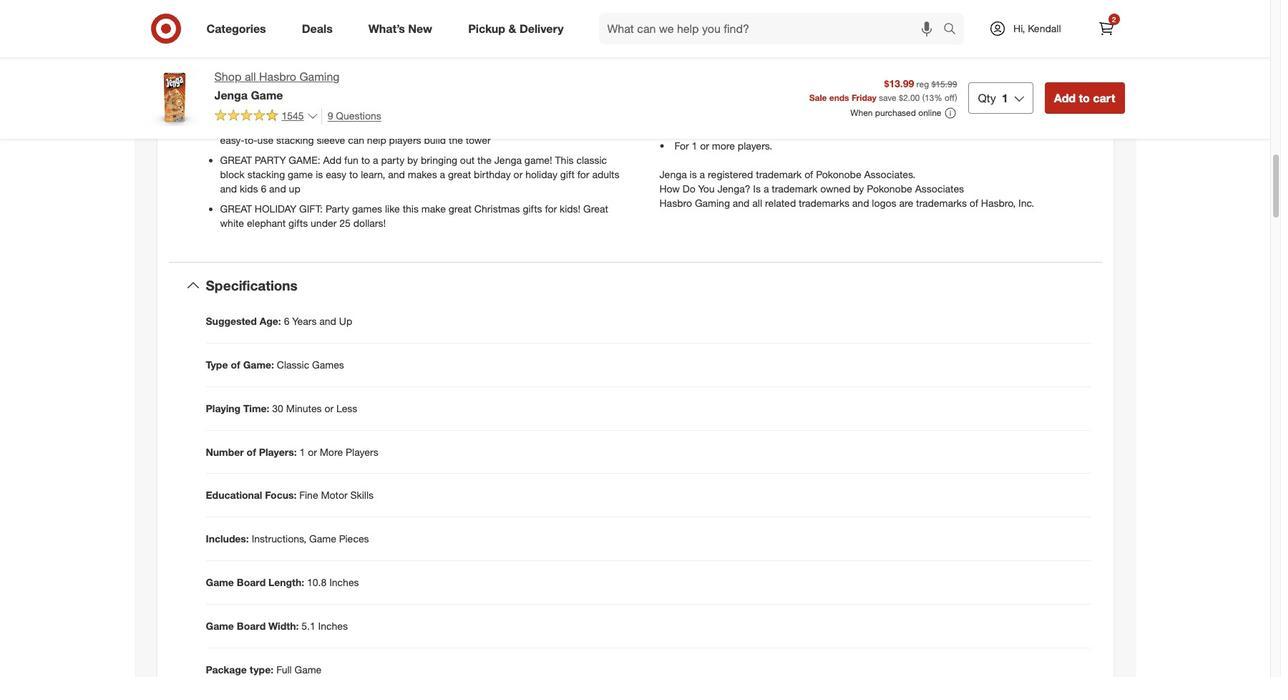 Task type: describe. For each thing, give the bounding box(es) containing it.
place inside jenga play: pull out a jenga block, place it on top, but don't let the tower fall! this fun, challenging game is a great game for families and kids ages 6 and up
[[389, 36, 414, 49]]

block inside the how do you jenga?: the jenga game is the original wood block game that families have loved for generations
[[500, 2, 524, 14]]

tumbling.
[[838, 39, 880, 51]]

1 vertical spatial players
[[346, 446, 379, 458]]

1 horizontal spatial pokonobe
[[867, 182, 913, 195]]

image of jenga game image
[[146, 69, 203, 126]]

and down registered
[[733, 197, 750, 209]]

jenga? inside want a game experience that combines friends, skill, suspense, laughter, and a little luck? carefully pull a jenga block out of the tower and place it on top. it's easy at first, but as more blocks get pulled, the jenga tower starts to get unsteady. players will be on the edge of their seats just trying to keep the tower from tumbling. the classic jenga game is quick to set up, and can be played just about anytime, almost anywhere. it's a great game for parties, family game night, and the rules are simple enough for the whole family to play. for kids ages 6 and up. how do you jenga?
[[733, 82, 766, 94]]

for up for
[[993, 54, 1005, 66]]

and up white
[[220, 182, 237, 195]]

kids inside want a game experience that combines friends, skill, suspense, laughter, and a little luck? carefully pull a jenga block out of the tower and place it on top. it's easy at first, but as more blocks get pulled, the jenga tower starts to get unsteady. players will be on the edge of their seats just trying to keep the tower from tumbling. the classic jenga game is quick to set up, and can be played just about anytime, almost anywhere. it's a great game for parties, family game night, and the rules are simple enough for the whole family to play. for kids ages 6 and up. how do you jenga?
[[1004, 68, 1023, 80]]

the up about
[[770, 39, 784, 51]]

tower inside 'for 1 or more players: no friends around? no problem. play classic jenga solo! practice your stacking skills, building the jenga tower higher and higher while trying not to let it come tumbling down'
[[434, 85, 459, 97]]

is inside jenga play: pull out a jenga block, place it on top, but don't let the tower fall! this fun, challenging game is a great game for families and kids ages 6 and up
[[302, 51, 309, 63]]

years
[[292, 315, 317, 327]]

trying inside 'for 1 or more players: no friends around? no problem. play classic jenga solo! practice your stacking skills, building the jenga tower higher and higher while trying not to let it come tumbling down'
[[570, 85, 595, 97]]

set
[[1042, 39, 1056, 51]]

game left pieces
[[309, 533, 336, 545]]

learn,
[[361, 168, 386, 180]]

0 vertical spatial trademark
[[756, 168, 802, 180]]

christmas
[[475, 202, 520, 215]]

game:
[[289, 154, 321, 166]]

• for
[[660, 139, 689, 152]]

1 right players:
[[300, 446, 305, 458]]

friday
[[852, 93, 877, 103]]

game down will
[[965, 39, 991, 51]]

to-
[[245, 134, 258, 146]]

families inside the how do you jenga?: the jenga game is the original wood block game that families have loved for generations
[[575, 2, 609, 14]]

jenga up "players."
[[730, 111, 757, 123]]

this inside jenga play: pull out a jenga block, place it on top, but don't let the tower fall! this fun, challenging game is a great game for families and kids ages 6 and up
[[578, 36, 597, 49]]

and down up,
[[1058, 68, 1075, 80]]

9 questions
[[328, 109, 382, 122]]

blocks,
[[760, 111, 791, 123]]

1 higher from the left
[[462, 85, 490, 97]]

classic inside 'for 1 or more players: no friends around? no problem. play classic jenga solo! practice your stacking skills, building the jenga tower higher and higher while trying not to let it come tumbling down'
[[519, 71, 550, 83]]

combines
[[795, 0, 839, 8]]

all inside jenga is a registered trademark of pokonobe associates. how do you jenga? is a trademark owned by pokonobe associates hasbro gaming and all related trademarks and logos are trademarks of hasbro, inc.
[[753, 197, 763, 209]]

are inside want a game experience that combines friends, skill, suspense, laughter, and a little luck? carefully pull a jenga block out of the tower and place it on top. it's easy at first, but as more blocks get pulled, the jenga tower starts to get unsteady. players will be on the edge of their seats just trying to keep the tower from tumbling. the classic jenga game is quick to set up, and can be played just about anytime, almost anywhere. it's a great game for parties, family game night, and the rules are simple enough for the whole family to play. for kids ages 6 and up. how do you jenga?
[[777, 68, 791, 80]]

wood for blocks.
[[544, 119, 569, 132]]

can inside 'wood blocks: the classic jenga game includes 54 precision crafted wood blocks. the easy-to-use stacking sleeve can help players build the tower'
[[348, 134, 365, 146]]

to left play.
[[953, 68, 962, 80]]

more inside want a game experience that combines friends, skill, suspense, laughter, and a little luck? carefully pull a jenga block out of the tower and place it on top. it's easy at first, but as more blocks get pulled, the jenga tower starts to get unsteady. players will be on the edge of their seats just trying to keep the tower from tumbling. the classic jenga game is quick to set up, and can be played just about anytime, almost anywhere. it's a great game for parties, family game night, and the rules are simple enough for the whole family to play. for kids ages 6 and up. how do you jenga?
[[1052, 11, 1075, 23]]

1 horizontal spatial be
[[972, 25, 983, 37]]

age:
[[260, 315, 281, 327]]

to up played
[[734, 39, 743, 51]]

wood for block
[[472, 2, 497, 14]]

to right fun
[[361, 154, 370, 166]]

suggested
[[206, 315, 257, 327]]

game board width: 5.1 inches
[[206, 621, 348, 633]]

$
[[900, 93, 904, 103]]

1 horizontal spatial family
[[1044, 54, 1070, 66]]

little
[[1016, 0, 1035, 8]]

or
[[252, 71, 266, 83]]

and left up
[[320, 315, 337, 327]]

fun,
[[600, 36, 616, 49]]

that inside the how do you jenga?: the jenga game is the original wood block game that families have loved for generations
[[555, 2, 573, 14]]

jenga down search
[[935, 39, 963, 51]]

6 right age:
[[284, 315, 290, 327]]

jenga play: pull out a jenga block, place it on top, but don't let the tower fall! this fun, challenging game is a great game for families and kids ages 6 and up
[[220, 36, 616, 63]]

1 vertical spatial trademark
[[772, 182, 818, 195]]

0 vertical spatial just
[[687, 39, 703, 51]]

starts
[[817, 25, 842, 37]]

and down 'top,'
[[426, 51, 443, 63]]

jenga
[[220, 36, 253, 49]]

classic inside 'wood blocks: the classic jenga game includes 54 precision crafted wood blocks. the easy-to-use stacking sleeve can help players build the tower'
[[320, 119, 350, 132]]

the down combines
[[815, 11, 829, 23]]

add to cart
[[1055, 91, 1116, 105]]

length:
[[269, 577, 304, 589]]

less
[[337, 402, 358, 414]]

the inside great party game: add fun to a party by bringing out the jenga game! this classic block stacking game is easy to learn, and makes a great birthday or holiday gift for adults and kids 6 and up
[[478, 154, 492, 166]]

sale
[[810, 93, 827, 103]]

parties,
[[1008, 54, 1041, 66]]

the inside 'for 1 or more players: no friends around? no problem. play classic jenga solo! practice your stacking skills, building the jenga tower higher and higher while trying not to let it come tumbling down'
[[387, 85, 401, 97]]

or left less
[[325, 402, 334, 414]]

tower left starts
[[789, 25, 814, 37]]

original
[[437, 2, 469, 14]]

of left hasbro,
[[970, 197, 979, 209]]

and down party
[[388, 168, 405, 180]]

like
[[385, 202, 400, 215]]

play:
[[256, 36, 282, 49]]

make
[[422, 202, 446, 215]]

game inside 'wood blocks: the classic jenga game includes 54 precision crafted wood blocks. the easy-to-use stacking sleeve can help players build the tower'
[[383, 119, 408, 132]]

of up set
[[1043, 25, 1052, 37]]

how inside want a game experience that combines friends, skill, suspense, laughter, and a little luck? carefully pull a jenga block out of the tower and place it on top. it's easy at first, but as more blocks get pulled, the jenga tower starts to get unsteady. players will be on the edge of their seats just trying to keep the tower from tumbling. the classic jenga game is quick to set up, and can be played just about anytime, almost anywhere. it's a great game for parties, family game night, and the rules are simple enough for the whole family to play. for kids ages 6 and up. how do you jenga?
[[676, 82, 697, 94]]

a down bringing
[[440, 168, 446, 180]]

place inside want a game experience that combines friends, skill, suspense, laughter, and a little luck? carefully pull a jenga block out of the tower and place it on top. it's easy at first, but as more blocks get pulled, the jenga tower starts to get unsteady. players will be on the edge of their seats just trying to keep the tower from tumbling. the classic jenga game is quick to set up, and can be played just about anytime, almost anywhere. it's a great game for parties, family game night, and the rules are simple enough for the whole family to play. for kids ages 6 and up. how do you jenga?
[[880, 11, 904, 23]]

block inside great party game: add fun to a party by bringing out the jenga game! this classic block stacking game is easy to learn, and makes a great birthday or holiday gift for adults and kids 6 and up
[[220, 168, 245, 180]]

25
[[340, 217, 351, 229]]

not
[[598, 85, 612, 97]]

by inside great party game: add fun to a party by bringing out the jenga game! this classic block stacking game is easy to learn, and makes a great birthday or holiday gift for adults and kids 6 and up
[[408, 154, 418, 166]]

of left players:
[[247, 446, 256, 458]]

and left logos
[[853, 197, 870, 209]]

ages inside jenga play: pull out a jenga block, place it on top, but don't let the tower fall! this fun, challenging game is a great game for families and kids ages 6 and up
[[467, 51, 488, 63]]

great inside want a game experience that combines friends, skill, suspense, laughter, and a little luck? carefully pull a jenga block out of the tower and place it on top. it's easy at first, but as more blocks get pulled, the jenga tower starts to get unsteady. players will be on the edge of their seats just trying to keep the tower from tumbling. the classic jenga game is quick to set up, and can be played just about anytime, almost anywhere. it's a great game for parties, family game night, and the rules are simple enough for the whole family to play. for kids ages 6 and up. how do you jenga?
[[939, 54, 962, 66]]

questions
[[336, 109, 382, 122]]

0 vertical spatial it's
[[949, 11, 962, 23]]

save
[[880, 93, 897, 103]]

0 horizontal spatial be
[[699, 54, 710, 66]]

the inside want a game experience that combines friends, skill, suspense, laughter, and a little luck? carefully pull a jenga block out of the tower and place it on top. it's easy at first, but as more blocks get pulled, the jenga tower starts to get unsteady. players will be on the edge of their seats just trying to keep the tower from tumbling. the classic jenga game is quick to set up, and can be played just about anytime, almost anywhere. it's a great game for parties, family game night, and the rules are simple enough for the whole family to play. for kids ages 6 and up. how do you jenga?
[[882, 39, 899, 51]]

game!
[[525, 154, 553, 166]]

gift
[[561, 168, 575, 180]]

great for great holiday gift: party games like this make great christmas gifts for kids! great white elephant gifts under 25 dollars!
[[220, 202, 252, 215]]

kids inside jenga play: pull out a jenga block, place it on top, but don't let the tower fall! this fun, challenging game is a great game for families and kids ages 6 and up
[[446, 51, 464, 63]]

the down anywhere.
[[877, 68, 892, 80]]

a right pull
[[721, 11, 726, 23]]

tumbling
[[270, 99, 309, 112]]

laughter,
[[947, 0, 985, 8]]

search
[[938, 23, 972, 37]]

of down combines
[[804, 11, 812, 23]]

easy inside great party game: add fun to a party by bringing out the jenga game! this classic block stacking game is easy to learn, and makes a great birthday or holiday gift for adults and kids 6 and up
[[326, 168, 347, 180]]

of right type
[[231, 358, 240, 371]]

but inside want a game experience that combines friends, skill, suspense, laughter, and a little luck? carefully pull a jenga block out of the tower and place it on top. it's easy at first, but as more blocks get pulled, the jenga tower starts to get unsteady. players will be on the edge of their seats just trying to keep the tower from tumbling. the classic jenga game is quick to set up, and can be played just about anytime, almost anywhere. it's a great game for parties, family game night, and the rules are simple enough for the whole family to play. for kids ages 6 and up. how do you jenga?
[[1022, 11, 1036, 23]]

suggested age: 6 years and up
[[206, 315, 353, 327]]

jenga? inside jenga is a registered trademark of pokonobe associates. how do you jenga? is a trademark owned by pokonobe associates hasbro gaming and all related trademarks and logos are trademarks of hasbro, inc.
[[718, 182, 751, 195]]

for 1 or more players: no friends around? no problem. play classic jenga solo! practice your stacking skills, building the jenga tower higher and higher while trying not to let it come tumbling down
[[220, 71, 624, 112]]

game up pull
[[694, 0, 719, 8]]

the inside 'wood blocks: the classic jenga game includes 54 precision crafted wood blocks. the easy-to-use stacking sleeve can help players build the tower'
[[449, 134, 463, 146]]

generations
[[286, 16, 339, 29]]

classic
[[277, 358, 310, 371]]

jenga inside jenga is a registered trademark of pokonobe associates. how do you jenga? is a trademark owned by pokonobe associates hasbro gaming and all related trademarks and logos are trademarks of hasbro, inc.
[[660, 168, 687, 180]]

2 higher from the left
[[513, 85, 541, 97]]

what's
[[369, 21, 405, 36]]

jenga inside jenga play: pull out a jenga block, place it on top, but don't let the tower fall! this fun, challenging game is a great game for families and kids ages 6 and up
[[329, 36, 356, 49]]

the down played
[[735, 68, 749, 80]]

gift:
[[299, 202, 323, 215]]

a up learn,
[[373, 154, 379, 166]]

you
[[714, 82, 730, 94]]

game down block,
[[346, 51, 372, 63]]

a down deals
[[321, 36, 326, 49]]

players:
[[259, 446, 297, 458]]

classic inside want a game experience that combines friends, skill, suspense, laughter, and a little luck? carefully pull a jenga block out of the tower and place it on top. it's easy at first, but as more blocks get pulled, the jenga tower starts to get unsteady. players will be on the edge of their seats just trying to keep the tower from tumbling. the classic jenga game is quick to set up, and can be played just about anytime, almost anywhere. it's a great game for parties, family game night, and the rules are simple enough for the whole family to play. for kids ages 6 and up. how do you jenga?
[[902, 39, 933, 51]]

fun
[[345, 154, 359, 166]]

birthday
[[474, 168, 511, 180]]

and inside 'for 1 or more players: no friends around? no problem. play classic jenga solo! practice your stacking skills, building the jenga tower higher and higher while trying not to let it come tumbling down'
[[493, 85, 510, 97]]

game up up.
[[660, 68, 685, 80]]

categories link
[[194, 13, 284, 44]]

jenga inside the how do you jenga?: the jenga game is the original wood block game that families have loved for generations
[[351, 2, 379, 14]]

qty 1
[[979, 91, 1009, 105]]

2 horizontal spatial on
[[986, 25, 998, 37]]

for inside great party game: add fun to a party by bringing out the jenga game! this classic block stacking game is easy to learn, and makes a great birthday or holiday gift for adults and kids 6 and up
[[578, 168, 590, 180]]

game inside great party game: add fun to a party by bringing out the jenga game! this classic block stacking game is easy to learn, and makes a great birthday or holiday gift for adults and kids 6 and up
[[288, 168, 313, 180]]

suspense,
[[899, 0, 945, 8]]

it inside want a game experience that combines friends, skill, suspense, laughter, and a little luck? carefully pull a jenga block out of the tower and place it on top. it's easy at first, but as more blocks get pulled, the jenga tower starts to get unsteady. players will be on the edge of their seats just trying to keep the tower from tumbling. the classic jenga game is quick to set up, and can be played just about anytime, almost anywhere. it's a great game for parties, family game night, and the rules are simple enough for the whole family to play. for kids ages 6 and up. how do you jenga?
[[907, 11, 912, 23]]

out inside jenga play: pull out a jenga block, place it on top, but don't let the tower fall! this fun, challenging game is a great game for families and kids ages 6 and up
[[304, 36, 318, 49]]

hasbro inside jenga is a registered trademark of pokonobe associates. how do you jenga? is a trademark owned by pokonobe associates hasbro gaming and all related trademarks and logos are trademarks of hasbro, inc.
[[660, 197, 693, 209]]

unsteady.
[[874, 25, 916, 37]]

to up 'tumbling.' on the right of the page
[[845, 25, 854, 37]]

players.
[[738, 139, 773, 152]]

54 inside 'wood blocks: the classic jenga game includes 54 precision crafted wood blocks. the easy-to-use stacking sleeve can help players build the tower'
[[451, 119, 462, 132]]

makes
[[408, 168, 437, 180]]

1 for for
[[243, 71, 249, 83]]

kids!
[[560, 202, 581, 215]]

0 vertical spatial sleeve
[[835, 111, 863, 123]]

and up you
[[715, 68, 732, 80]]

1 for • for
[[692, 139, 698, 152]]

specifications button
[[169, 263, 1103, 308]]

$13.99 reg $15.99 sale ends friday save $ 2.00 ( 13 % off )
[[810, 78, 958, 103]]

don't
[[476, 36, 499, 49]]

and up at
[[988, 0, 1005, 8]]

and up 'holiday'
[[269, 182, 286, 195]]

package type: full game
[[206, 664, 322, 676]]

jenga inside 'wood blocks: the classic jenga game includes 54 precision crafted wood blocks. the easy-to-use stacking sleeve can help players build the tower'
[[353, 119, 380, 132]]

the inside jenga play: pull out a jenga block, place it on top, but don't let the tower fall! this fun, challenging game is a great game for families and kids ages 6 and up
[[515, 36, 529, 49]]

for inside great holiday gift: party games like this make great christmas gifts for kids! great white elephant gifts under 25 dollars!
[[545, 202, 557, 215]]

rules
[[752, 68, 774, 80]]

friends,
[[841, 0, 874, 8]]

type:
[[250, 664, 274, 676]]

classic inside great party game: add fun to a party by bringing out the jenga game! this classic block stacking game is easy to learn, and makes a great birthday or holiday gift for adults and kids 6 and up
[[577, 154, 607, 166]]

type of game: classic games
[[206, 358, 344, 371]]

2 no from the left
[[439, 71, 452, 83]]

focus:
[[265, 489, 297, 502]]

0 vertical spatial pokonobe
[[817, 168, 862, 180]]

simple
[[794, 68, 823, 80]]

let inside 'for 1 or more players: no friends around? no problem. play classic jenga solo! practice your stacking skills, building the jenga tower higher and higher while trying not to let it come tumbling down'
[[220, 99, 231, 112]]

out inside great party game: add fun to a party by bringing out the jenga game! this classic block stacking game is easy to learn, and makes a great birthday or holiday gift for adults and kids 6 and up
[[460, 154, 475, 166]]

top,
[[439, 36, 455, 49]]

all inside shop all hasbro gaming jenga game
[[245, 69, 256, 84]]

2 trademarks from the left
[[917, 197, 967, 209]]

0 horizontal spatial it's
[[915, 54, 928, 66]]

2.00
[[904, 93, 920, 103]]

board for length:
[[237, 577, 266, 589]]

to left set
[[1031, 39, 1039, 51]]

or left more
[[308, 446, 317, 458]]

game up what's new
[[382, 2, 407, 14]]

easy-
[[220, 134, 245, 146]]

game down 'includes:'
[[206, 577, 234, 589]]

jenga inside shop all hasbro gaming jenga game
[[214, 88, 248, 102]]

fall!
[[560, 36, 575, 49]]

by inside jenga is a registered trademark of pokonobe associates. how do you jenga? is a trademark owned by pokonobe associates hasbro gaming and all related trademarks and logos are trademarks of hasbro, inc.
[[854, 182, 865, 195]]

jenga up while
[[553, 71, 580, 83]]

when purchased online
[[851, 108, 942, 118]]

hasbro,
[[982, 197, 1016, 209]]

9 questions link
[[321, 108, 382, 124]]

and down seats
[[660, 54, 677, 66]]

playing
[[206, 402, 241, 414]]

full
[[277, 664, 292, 676]]

registered
[[708, 168, 754, 180]]

families inside jenga play: pull out a jenga block, place it on top, but don't let the tower fall! this fun, challenging game is a great game for families and kids ages 6 and up
[[389, 51, 423, 63]]

jenga down experience
[[729, 11, 756, 23]]

logos
[[873, 197, 897, 209]]

related
[[766, 197, 797, 209]]

specifications
[[206, 277, 298, 293]]

30
[[272, 402, 284, 414]]

stacking down sale
[[794, 111, 832, 123]]

jenga down around?
[[404, 85, 432, 97]]

party
[[255, 154, 286, 166]]

tower down friends, on the top right of the page
[[832, 11, 857, 23]]

the down the first,
[[1000, 25, 1015, 37]]

game up package
[[206, 621, 234, 633]]

blocks.
[[572, 119, 603, 132]]

tower inside jenga play: pull out a jenga block, place it on top, but don't let the tower fall! this fun, challenging game is a great game for families and kids ages 6 and up
[[532, 36, 557, 49]]



Task type: locate. For each thing, give the bounding box(es) containing it.
the right blocks.
[[606, 119, 623, 132]]

1 vertical spatial hasbro
[[660, 197, 693, 209]]

6 down set
[[1050, 68, 1055, 80]]

0 vertical spatial board
[[237, 577, 266, 589]]

trying inside want a game experience that combines friends, skill, suspense, laughter, and a little luck? carefully pull a jenga block out of the tower and place it on top. it's easy at first, but as more blocks get pulled, the jenga tower starts to get unsteady. players will be on the edge of their seats just trying to keep the tower from tumbling. the classic jenga game is quick to set up, and can be played just about anytime, almost anywhere. it's a great game for parties, family game night, and the rules are simple enough for the whole family to play. for kids ages 6 and up. how do you jenga?
[[706, 39, 731, 51]]

add inside great party game: add fun to a party by bringing out the jenga game! this classic block stacking game is easy to learn, and makes a great birthday or holiday gift for adults and kids 6 and up
[[323, 154, 342, 166]]

2 vertical spatial kids
[[240, 182, 258, 195]]

is inside want a game experience that combines friends, skill, suspense, laughter, and a little luck? carefully pull a jenga block out of the tower and place it on top. it's easy at first, but as more blocks get pulled, the jenga tower starts to get unsteady. players will be on the edge of their seats just trying to keep the tower from tumbling. the classic jenga game is quick to set up, and can be played just about anytime, almost anywhere. it's a great game for parties, family game night, and the rules are simple enough for the whole family to play. for kids ages 6 and up. how do you jenga?
[[993, 39, 1001, 51]]

great inside great holiday gift: party games like this make great christmas gifts for kids! great white elephant gifts under 25 dollars!
[[220, 202, 252, 215]]

add inside button
[[1055, 91, 1076, 105]]

0 horizontal spatial let
[[220, 99, 231, 112]]

players
[[919, 25, 952, 37], [346, 446, 379, 458]]

0 horizontal spatial out
[[304, 36, 318, 49]]

1 horizontal spatial let
[[502, 36, 512, 49]]

bringing
[[421, 154, 458, 166]]

whole
[[894, 68, 921, 80]]

all up practice
[[245, 69, 256, 84]]

instructions.
[[887, 111, 942, 123]]

tower up 'anytime,'
[[787, 39, 812, 51]]

shop all hasbro gaming jenga game
[[214, 69, 340, 102]]

1545 link
[[214, 108, 318, 126]]

the inside the how do you jenga?: the jenga game is the original wood block game that families have loved for generations
[[420, 2, 434, 14]]

1 horizontal spatial kids
[[446, 51, 464, 63]]

1 vertical spatial all
[[753, 197, 763, 209]]

game up play.
[[965, 54, 990, 66]]

jenga? down registered
[[718, 182, 751, 195]]

0 horizontal spatial families
[[389, 51, 423, 63]]

trademark
[[756, 168, 802, 180], [772, 182, 818, 195]]

out inside want a game experience that combines friends, skill, suspense, laughter, and a little luck? carefully pull a jenga block out of the tower and place it on top. it's easy at first, but as more blocks get pulled, the jenga tower starts to get unsteady. players will be on the edge of their seats just trying to keep the tower from tumbling. the classic jenga game is quick to set up, and can be played just about anytime, almost anywhere. it's a great game for parties, family game night, and the rules are simple enough for the whole family to play. for kids ages 6 and up. how do you jenga?
[[786, 11, 801, 23]]

be
[[972, 25, 983, 37], [699, 54, 710, 66]]

6 inside want a game experience that combines friends, skill, suspense, laughter, and a little luck? carefully pull a jenga block out of the tower and place it on top. it's easy at first, but as more blocks get pulled, the jenga tower starts to get unsteady. players will be on the edge of their seats just trying to keep the tower from tumbling. the classic jenga game is quick to set up, and can be played just about anytime, almost anywhere. it's a great game for parties, family game night, and the rules are simple enough for the whole family to play. for kids ages 6 and up. how do you jenga?
[[1050, 68, 1055, 80]]

(
[[923, 93, 925, 103]]

do
[[247, 2, 262, 14]]

gaming inside shop all hasbro gaming jenga game
[[300, 69, 340, 84]]

but inside jenga play: pull out a jenga block, place it on top, but don't let the tower fall! this fun, challenging game is a great game for families and kids ages 6 and up
[[458, 36, 473, 49]]

let inside jenga play: pull out a jenga block, place it on top, but don't let the tower fall! this fun, challenging game is a great game for families and kids ages 6 and up
[[502, 36, 512, 49]]

great inside jenga play: pull out a jenga block, place it on top, but don't let the tower fall! this fun, challenging game is a great game for families and kids ages 6 and up
[[320, 51, 344, 63]]

0 horizontal spatial gifts
[[289, 217, 308, 229]]

can inside want a game experience that combines friends, skill, suspense, laughter, and a little luck? carefully pull a jenga block out of the tower and place it on top. it's easy at first, but as more blocks get pulled, the jenga tower starts to get unsteady. players will be on the edge of their seats just trying to keep the tower from tumbling. the classic jenga game is quick to set up, and can be played just about anytime, almost anywhere. it's a great game for parties, family game night, and the rules are simple enough for the whole family to play. for kids ages 6 and up. how do you jenga?
[[680, 54, 696, 66]]

to down fun
[[349, 168, 358, 180]]

1 get from the left
[[692, 25, 707, 37]]

1 vertical spatial just
[[746, 54, 762, 66]]

while
[[544, 85, 567, 97]]

classic down down
[[320, 119, 350, 132]]

up inside great party game: add fun to a party by bringing out the jenga game! this classic block stacking game is easy to learn, and makes a great birthday or holiday gift for adults and kids 6 and up
[[289, 182, 301, 195]]

1 horizontal spatial out
[[460, 154, 475, 166]]

add left cart
[[1055, 91, 1076, 105]]

block,
[[359, 36, 386, 49]]

1 horizontal spatial wood
[[544, 119, 569, 132]]

easy
[[965, 11, 986, 23], [326, 168, 347, 180]]

great up white
[[220, 202, 252, 215]]

0 vertical spatial gifts
[[523, 202, 543, 215]]

practice
[[220, 85, 257, 97]]

can
[[680, 54, 696, 66], [348, 134, 365, 146]]

to inside 'for 1 or more players: no friends around? no problem. play classic jenga solo! practice your stacking skills, building the jenga tower higher and higher while trying not to let it come tumbling down'
[[615, 85, 624, 97]]

players:
[[301, 71, 347, 83]]

jenga up what's
[[351, 2, 379, 14]]

games
[[312, 358, 344, 371]]

your
[[259, 85, 279, 97]]

players
[[389, 134, 422, 146]]

1 horizontal spatial trying
[[706, 39, 731, 51]]

includes
[[411, 119, 449, 132]]

0 horizontal spatial are
[[777, 68, 791, 80]]

for inside jenga play: pull out a jenga block, place it on top, but don't let the tower fall! this fun, challenging game is a great game for families and kids ages 6 and up
[[374, 51, 386, 63]]

6 inside jenga play: pull out a jenga block, place it on top, but don't let the tower fall! this fun, challenging game is a great game for families and kids ages 6 and up
[[491, 51, 497, 63]]

out down deals
[[304, 36, 318, 49]]

jenga up keep
[[759, 25, 786, 37]]

educational focus: fine motor skills
[[206, 489, 374, 502]]

1 horizontal spatial just
[[746, 54, 762, 66]]

0 horizontal spatial can
[[348, 134, 365, 146]]

board for width:
[[237, 621, 266, 633]]

hasbro inside shop all hasbro gaming jenga game
[[259, 69, 297, 84]]

1 no from the left
[[350, 71, 363, 83]]

1 horizontal spatial hasbro
[[660, 197, 693, 209]]

skills,
[[322, 85, 346, 97]]

0 vertical spatial how
[[676, 82, 697, 94]]

for down block,
[[374, 51, 386, 63]]

and down friends, on the top right of the page
[[860, 11, 877, 23]]

2 get from the left
[[857, 25, 871, 37]]

wood
[[220, 119, 252, 132]]

and up play
[[499, 51, 516, 63]]

game right full
[[295, 664, 322, 676]]

1 vertical spatial ages
[[1025, 68, 1047, 80]]

type
[[206, 358, 228, 371]]

stacking inside 'wood blocks: the classic jenga game includes 54 precision crafted wood blocks. the easy-to-use stacking sleeve can help players build the tower'
[[276, 134, 314, 146]]

play.
[[965, 68, 984, 80]]

the down pickup & delivery
[[515, 36, 529, 49]]

1 vertical spatial trying
[[570, 85, 595, 97]]

skill,
[[877, 0, 896, 8]]

0 horizontal spatial but
[[458, 36, 473, 49]]

1 vertical spatial wood
[[544, 119, 569, 132]]

the left 9
[[300, 119, 317, 132]]

families up fun,
[[575, 2, 609, 14]]

keep
[[745, 39, 767, 51]]

0 horizontal spatial place
[[389, 36, 414, 49]]

jenga up do
[[660, 168, 687, 180]]

0 vertical spatial this
[[578, 36, 597, 49]]

or right "• for"
[[701, 139, 710, 152]]

game
[[694, 0, 719, 8], [382, 2, 407, 14], [527, 2, 552, 14], [965, 39, 991, 51], [274, 51, 299, 63], [346, 51, 372, 63], [965, 54, 990, 66], [660, 68, 685, 80], [383, 119, 408, 132], [288, 168, 313, 180]]

game down pull
[[274, 51, 299, 63]]

0 horizontal spatial add
[[323, 154, 342, 166]]

1 horizontal spatial 54
[[716, 111, 727, 123]]

is up do
[[690, 168, 697, 180]]

0 vertical spatial jenga?
[[733, 82, 766, 94]]

ages inside want a game experience that combines friends, skill, suspense, laughter, and a little luck? carefully pull a jenga block out of the tower and place it on top. it's easy at first, but as more blocks get pulled, the jenga tower starts to get unsteady. players will be on the edge of their seats just trying to keep the tower from tumbling. the classic jenga game is quick to set up, and can be played just about anytime, almost anywhere. it's a great game for parties, family game night, and the rules are simple enough for the whole family to play. for kids ages 6 and up. how do you jenga?
[[1025, 68, 1047, 80]]

6 inside great party game: add fun to a party by bringing out the jenga game! this classic block stacking game is easy to learn, and makes a great birthday or holiday gift for adults and kids 6 and up
[[261, 182, 267, 195]]

• for 1 or more players.
[[660, 139, 773, 152]]

great holiday gift: party games like this make great christmas gifts for kids! great white elephant gifts under 25 dollars!
[[220, 202, 609, 229]]

all down is
[[753, 197, 763, 209]]

how inside jenga is a registered trademark of pokonobe associates. how do you jenga? is a trademark owned by pokonobe associates hasbro gaming and all related trademarks and logos are trademarks of hasbro, inc.
[[660, 182, 680, 195]]

about
[[764, 54, 790, 66]]

no up building
[[350, 71, 363, 83]]

is inside great party game: add fun to a party by bringing out the jenga game! this classic block stacking game is easy to learn, and makes a great birthday or holiday gift for adults and kids 6 and up
[[316, 168, 323, 180]]

it's
[[949, 11, 962, 23], [915, 54, 928, 66]]

no
[[350, 71, 363, 83], [439, 71, 452, 83]]

54
[[716, 111, 727, 123], [451, 119, 462, 132]]

2 horizontal spatial block
[[759, 11, 784, 23]]

block inside want a game experience that combines friends, skill, suspense, laughter, and a little luck? carefully pull a jenga block out of the tower and place it on top. it's easy at first, but as more blocks get pulled, the jenga tower starts to get unsteady. players will be on the edge of their seats just trying to keep the tower from tumbling. the classic jenga game is quick to set up, and can be played just about anytime, almost anywhere. it's a great game for parties, family game night, and the rules are simple enough for the whole family to play. for kids ages 6 and up. how do you jenga?
[[759, 11, 784, 23]]

tower inside 'wood blocks: the classic jenga game includes 54 precision crafted wood blocks. the easy-to-use stacking sleeve can help players build the tower'
[[466, 134, 491, 146]]

up.
[[660, 82, 674, 94]]

adults
[[593, 168, 620, 180]]

owned
[[821, 182, 851, 195]]

0 vertical spatial easy
[[965, 11, 986, 23]]

0 horizontal spatial block
[[220, 168, 245, 180]]

great
[[584, 202, 609, 215]]

0 horizontal spatial it
[[234, 99, 239, 112]]

great inside great party game: add fun to a party by bringing out the jenga game! this classic block stacking game is easy to learn, and makes a great birthday or holiday gift for adults and kids 6 and up
[[220, 154, 252, 166]]

enough
[[826, 68, 860, 80]]

1 horizontal spatial that
[[774, 0, 792, 8]]

seats
[[660, 39, 684, 51]]

1 horizontal spatial block
[[500, 2, 524, 14]]

place down the skill,
[[880, 11, 904, 23]]

let down &
[[502, 36, 512, 49]]

it down practice
[[234, 99, 239, 112]]

it's up will
[[949, 11, 962, 23]]

0 vertical spatial up
[[519, 51, 531, 63]]

number of players: 1 or more players
[[206, 446, 379, 458]]

challenging
[[220, 51, 271, 63]]

reg
[[917, 79, 930, 90]]

help
[[367, 134, 387, 146]]

stacking inside great party game: add fun to a party by bringing out the jenga game! this classic block stacking game is easy to learn, and makes a great birthday or holiday gift for adults and kids 6 and up
[[248, 168, 285, 180]]

0 horizontal spatial up
[[289, 182, 301, 195]]

1 inside 'for 1 or more players: no friends around? no problem. play classic jenga solo! practice your stacking skills, building the jenga tower higher and higher while trying not to let it come tumbling down'
[[243, 71, 249, 83]]

trying
[[706, 39, 731, 51], [570, 85, 595, 97]]

1 horizontal spatial on
[[915, 11, 926, 23]]

deals
[[302, 21, 333, 36]]

0 vertical spatial players
[[919, 25, 952, 37]]

gifts right christmas
[[523, 202, 543, 215]]

a up the first,
[[1008, 0, 1013, 8]]

easy down laughter,
[[965, 11, 986, 23]]

want
[[660, 0, 683, 8]]

1 horizontal spatial players
[[919, 25, 952, 37]]

0 horizontal spatial ages
[[467, 51, 488, 63]]

deals link
[[290, 13, 351, 44]]

1 great from the top
[[220, 154, 252, 166]]

trademark up related
[[772, 182, 818, 195]]

trademarks down the "associates"
[[917, 197, 967, 209]]

a up $15.99
[[931, 54, 936, 66]]

0 vertical spatial all
[[245, 69, 256, 84]]

1 vertical spatial it
[[416, 36, 422, 49]]

out down combines
[[786, 11, 801, 23]]

0 horizontal spatial kids
[[240, 182, 258, 195]]

great down bringing
[[448, 168, 471, 180]]

loved
[[244, 16, 268, 29]]

0 horizontal spatial gaming
[[300, 69, 340, 84]]

kids up 'holiday'
[[240, 182, 258, 195]]

1 vertical spatial jenga?
[[718, 182, 751, 195]]

2 great from the top
[[220, 202, 252, 215]]

this inside great party game: add fun to a party by bringing out the jenga game! this classic block stacking game is easy to learn, and makes a great birthday or holiday gift for adults and kids 6 and up
[[555, 154, 574, 166]]

is inside jenga is a registered trademark of pokonobe associates. how do you jenga? is a trademark owned by pokonobe associates hasbro gaming and all related trademarks and logos are trademarks of hasbro, inc.
[[690, 168, 697, 180]]

be right will
[[972, 25, 983, 37]]

sleeve down 9
[[317, 134, 345, 146]]

0 horizontal spatial 54
[[451, 119, 462, 132]]

board left length:
[[237, 577, 266, 589]]

instructions,
[[252, 533, 307, 545]]

dollars!
[[354, 217, 386, 229]]

anytime,
[[793, 54, 831, 66]]

0 vertical spatial more
[[1052, 11, 1075, 23]]

1 vertical spatial add
[[323, 154, 342, 166]]

with
[[866, 111, 885, 123]]

tower down delivery
[[532, 36, 557, 49]]

the up anywhere.
[[882, 39, 899, 51]]

1 board from the top
[[237, 577, 266, 589]]

1 horizontal spatial sleeve
[[835, 111, 863, 123]]

1 horizontal spatial families
[[575, 2, 609, 14]]

1 horizontal spatial but
[[1022, 11, 1036, 23]]

add to cart button
[[1045, 82, 1125, 114]]

sleeve inside 'wood blocks: the classic jenga game includes 54 precision crafted wood blocks. the easy-to-use stacking sleeve can help players build the tower'
[[317, 134, 345, 146]]

jenga up birthday
[[495, 154, 522, 166]]

1 vertical spatial great
[[220, 202, 252, 215]]

2 vertical spatial it
[[234, 99, 239, 112]]

0 vertical spatial add
[[1055, 91, 1076, 105]]

jenga down deals
[[329, 36, 356, 49]]

1 vertical spatial up
[[289, 182, 301, 195]]

to inside add to cart button
[[1080, 91, 1091, 105]]

What can we help you find? suggestions appear below search field
[[599, 13, 948, 44]]

great party game: add fun to a party by bringing out the jenga game! this classic block stacking game is easy to learn, and makes a great birthday or holiday gift for adults and kids 6 and up
[[220, 154, 620, 195]]

it inside jenga play: pull out a jenga block, place it on top, but don't let the tower fall! this fun, challenging game is a great game for families and kids ages 6 and up
[[416, 36, 422, 49]]

for down you
[[271, 16, 283, 29]]

wood inside 'wood blocks: the classic jenga game includes 54 precision crafted wood blocks. the easy-to-use stacking sleeve can help players build the tower'
[[544, 119, 569, 132]]

jenga inside great party game: add fun to a party by bringing out the jenga game! this classic block stacking game is easy to learn, and makes a great birthday or holiday gift for adults and kids 6 and up
[[495, 154, 522, 166]]

the up keep
[[742, 25, 756, 37]]

a up the carefully
[[686, 0, 691, 8]]

1 vertical spatial gifts
[[289, 217, 308, 229]]

categories
[[207, 21, 266, 36]]

get up 'tumbling.' on the right of the page
[[857, 25, 871, 37]]

2 vertical spatial out
[[460, 154, 475, 166]]

at
[[988, 11, 997, 23]]

0 vertical spatial ages
[[467, 51, 488, 63]]

pull
[[284, 36, 301, 49]]

associates.
[[865, 168, 916, 180]]

it inside 'for 1 or more players: no friends around? no problem. play classic jenga solo! practice your stacking skills, building the jenga tower higher and higher while trying not to let it come tumbling down'
[[234, 99, 239, 112]]

inches for game board width: 5.1 inches
[[318, 621, 348, 633]]

block down easy-
[[220, 168, 245, 180]]

1 horizontal spatial trademarks
[[917, 197, 967, 209]]

crafted
[[509, 119, 541, 132]]

by
[[408, 154, 418, 166], [854, 182, 865, 195]]

the up birthday
[[478, 154, 492, 166]]

1 for qty
[[1002, 91, 1009, 105]]

want a game experience that combines friends, skill, suspense, laughter, and a little luck? carefully pull a jenga block out of the tower and place it on top. it's easy at first, but as more blocks get pulled, the jenga tower starts to get unsteady. players will be on the edge of their seats just trying to keep the tower from tumbling. the classic jenga game is quick to set up, and can be played just about anytime, almost anywhere. it's a great game for parties, family game night, and the rules are simple enough for the whole family to play. for kids ages 6 and up. how do you jenga?
[[660, 0, 1075, 94]]

inches for game board length: 10.8 inches
[[330, 577, 359, 589]]

0 vertical spatial it
[[907, 11, 912, 23]]

1 horizontal spatial no
[[439, 71, 452, 83]]

pokonobe down associates.
[[867, 182, 913, 195]]

trademarks down owned
[[799, 197, 850, 209]]

0 vertical spatial kids
[[446, 51, 464, 63]]

0 horizontal spatial more
[[712, 139, 736, 152]]

players inside want a game experience that combines friends, skill, suspense, laughter, and a little luck? carefully pull a jenga block out of the tower and place it on top. it's easy at first, but as more blocks get pulled, the jenga tower starts to get unsteady. players will be on the edge of their seats just trying to keep the tower from tumbling. the classic jenga game is quick to set up, and can be played just about anytime, almost anywhere. it's a great game for parties, family game night, and the rules are simple enough for the whole family to play. for kids ages 6 and up. how do you jenga?
[[919, 25, 952, 37]]

0 horizontal spatial players
[[346, 446, 379, 458]]

have
[[220, 16, 241, 29]]

1 vertical spatial be
[[699, 54, 710, 66]]

on inside jenga play: pull out a jenga block, place it on top, but don't let the tower fall! this fun, challenging game is a great game for families and kids ages 6 and up
[[424, 36, 436, 49]]

2 board from the top
[[237, 621, 266, 633]]

game up delivery
[[527, 2, 552, 14]]

let down practice
[[220, 99, 231, 112]]

0 vertical spatial can
[[680, 54, 696, 66]]

a right is
[[764, 182, 769, 195]]

kendall
[[1029, 22, 1062, 34]]

ends
[[830, 93, 850, 103]]

0 horizontal spatial family
[[924, 68, 950, 80]]

jenga?
[[733, 82, 766, 94], [718, 182, 751, 195]]

friends
[[366, 71, 397, 83]]

1 horizontal spatial it
[[416, 36, 422, 49]]

0 horizontal spatial wood
[[472, 2, 497, 14]]

great inside great party game: add fun to a party by bringing out the jenga game! this classic block stacking game is easy to learn, and makes a great birthday or holiday gift for adults and kids 6 and up
[[448, 168, 471, 180]]

1 vertical spatial out
[[304, 36, 318, 49]]

on left 'top,'
[[424, 36, 436, 49]]

to left cart
[[1080, 91, 1091, 105]]

1 vertical spatial family
[[924, 68, 950, 80]]

1 vertical spatial kids
[[1004, 68, 1023, 80]]

or inside great party game: add fun to a party by bringing out the jenga game! this classic block stacking game is easy to learn, and makes a great birthday or holiday gift for adults and kids 6 and up
[[514, 168, 523, 180]]

family up %
[[924, 68, 950, 80]]

gaming inside jenga is a registered trademark of pokonobe associates. how do you jenga? is a trademark owned by pokonobe associates hasbro gaming and all related trademarks and logos are trademarks of hasbro, inc.
[[695, 197, 730, 209]]

kids inside great party game: add fun to a party by bringing out the jenga game! this classic block stacking game is easy to learn, and makes a great birthday or holiday gift for adults and kids 6 and up
[[240, 182, 258, 195]]

gaming up skills,
[[300, 69, 340, 84]]

a up players:
[[312, 51, 318, 63]]

is inside the how do you jenga?: the jenga game is the original wood block game that families have loved for generations
[[410, 2, 417, 14]]

easy inside want a game experience that combines friends, skill, suspense, laughter, and a little luck? carefully pull a jenga block out of the tower and place it on top. it's easy at first, but as more blocks get pulled, the jenga tower starts to get unsteady. players will be on the edge of their seats just trying to keep the tower from tumbling. the classic jenga game is quick to set up, and can be played just about anytime, almost anywhere. it's a great game for parties, family game night, and the rules are simple enough for the whole family to play. for kids ages 6 and up. how do you jenga?
[[965, 11, 986, 23]]

0 vertical spatial family
[[1044, 54, 1070, 66]]

1 horizontal spatial up
[[519, 51, 531, 63]]

0 vertical spatial hasbro
[[259, 69, 297, 84]]

13
[[925, 93, 935, 103]]

up inside jenga play: pull out a jenga block, place it on top, but don't let the tower fall! this fun, challenging game is a great game for families and kids ages 6 and up
[[519, 51, 531, 63]]

1 horizontal spatial get
[[857, 25, 871, 37]]

0 vertical spatial great
[[220, 154, 252, 166]]

what's new
[[369, 21, 433, 36]]

that inside want a game experience that combines friends, skill, suspense, laughter, and a little luck? carefully pull a jenga block out of the tower and place it on top. it's easy at first, but as more blocks get pulled, the jenga tower starts to get unsteady. players will be on the edge of their seats just trying to keep the tower from tumbling. the classic jenga game is quick to set up, and can be played just about anytime, almost anywhere. it's a great game for parties, family game night, and the rules are simple enough for the whole family to play. for kids ages 6 and up. how do you jenga?
[[774, 0, 792, 8]]

the up deals
[[332, 2, 349, 14]]

0 horizontal spatial no
[[350, 71, 363, 83]]

but down little
[[1022, 11, 1036, 23]]

inches right 5.1
[[318, 621, 348, 633]]

0 vertical spatial out
[[786, 11, 801, 23]]

holiday
[[255, 202, 297, 215]]

up,
[[1059, 39, 1072, 51]]

great down easy-
[[220, 154, 252, 166]]

stacking inside 'for 1 or more players: no friends around? no problem. play classic jenga solo! practice your stacking skills, building the jenga tower higher and higher while trying not to let it come tumbling down'
[[282, 85, 319, 97]]

1 horizontal spatial all
[[753, 197, 763, 209]]

what's new link
[[356, 13, 451, 44]]

classic
[[902, 39, 933, 51], [519, 71, 550, 83], [320, 119, 350, 132], [577, 154, 607, 166]]

1 horizontal spatial gaming
[[695, 197, 730, 209]]

1 right "• for"
[[692, 139, 698, 152]]

0 vertical spatial be
[[972, 25, 983, 37]]

0 horizontal spatial on
[[424, 36, 436, 49]]

the up 'new'
[[420, 2, 434, 14]]

a up you
[[700, 168, 706, 180]]

0 horizontal spatial by
[[408, 154, 418, 166]]

0 vertical spatial let
[[502, 36, 512, 49]]

wood inside the how do you jenga?: the jenga game is the original wood block game that families have loved for generations
[[472, 2, 497, 14]]

but right 'top,'
[[458, 36, 473, 49]]

of down • includes 54 jenga blocks, stacking sleeve with instructions.
[[805, 168, 814, 180]]

1 trademarks from the left
[[799, 197, 850, 209]]

the down friends
[[387, 85, 401, 97]]

1 vertical spatial easy
[[326, 168, 347, 180]]

block up &
[[500, 2, 524, 14]]

6 up 'holiday'
[[261, 182, 267, 195]]

great up players:
[[320, 51, 344, 63]]

game inside shop all hasbro gaming jenga game
[[251, 88, 283, 102]]

jenga?:
[[288, 2, 329, 14]]

how
[[220, 2, 244, 14]]

skills
[[351, 489, 374, 502]]

how
[[676, 82, 697, 94], [660, 182, 680, 195]]

1 vertical spatial are
[[900, 197, 914, 209]]

great inside great holiday gift: party games like this make great christmas gifts for kids! great white elephant gifts under 25 dollars!
[[449, 202, 472, 215]]

pull
[[702, 11, 718, 23]]

1 vertical spatial by
[[854, 182, 865, 195]]

families up around?
[[389, 51, 423, 63]]

0 vertical spatial by
[[408, 154, 418, 166]]

game board length: 10.8 inches
[[206, 577, 359, 589]]

for up friday
[[863, 68, 875, 80]]

jenga? down the rules
[[733, 82, 766, 94]]

kids down parties,
[[1004, 68, 1023, 80]]

the inside the how do you jenga?: the jenga game is the original wood block game that families have loved for generations
[[332, 2, 349, 14]]

great for great party game: add fun to a party by bringing out the jenga game! this classic block stacking game is easy to learn, and makes a great birthday or holiday gift for adults and kids 6 and up
[[220, 154, 252, 166]]

0 horizontal spatial sleeve
[[317, 134, 345, 146]]

for inside the how do you jenga?: the jenga game is the original wood block game that families have loved for generations
[[271, 16, 283, 29]]

game down game:
[[288, 168, 313, 180]]

0 horizontal spatial just
[[687, 39, 703, 51]]

1 vertical spatial inches
[[318, 621, 348, 633]]

0 vertical spatial inches
[[330, 577, 359, 589]]

0 horizontal spatial easy
[[326, 168, 347, 180]]

is
[[410, 2, 417, 14], [993, 39, 1001, 51], [302, 51, 309, 63], [690, 168, 697, 180], [316, 168, 323, 180]]

0 horizontal spatial all
[[245, 69, 256, 84]]

classic up adults
[[577, 154, 607, 166]]

are inside jenga is a registered trademark of pokonobe associates. how do you jenga? is a trademark owned by pokonobe associates hasbro gaming and all related trademarks and logos are trademarks of hasbro, inc.
[[900, 197, 914, 209]]



Task type: vqa. For each thing, say whether or not it's contained in the screenshot.
21ct link
no



